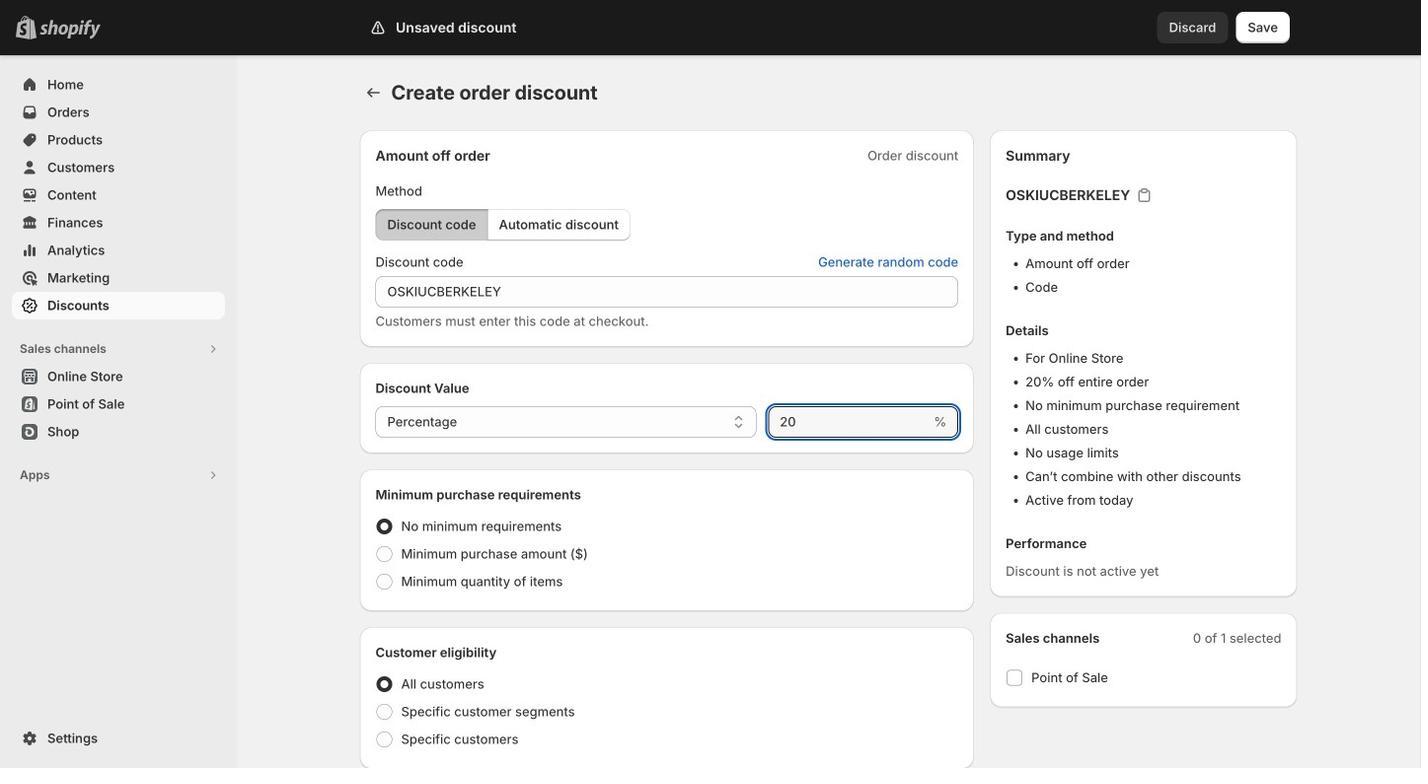 Task type: vqa. For each thing, say whether or not it's contained in the screenshot.
text field
yes



Task type: locate. For each thing, give the bounding box(es) containing it.
None text field
[[376, 276, 959, 308]]

None text field
[[768, 407, 930, 438]]

shopify image
[[39, 19, 101, 39]]



